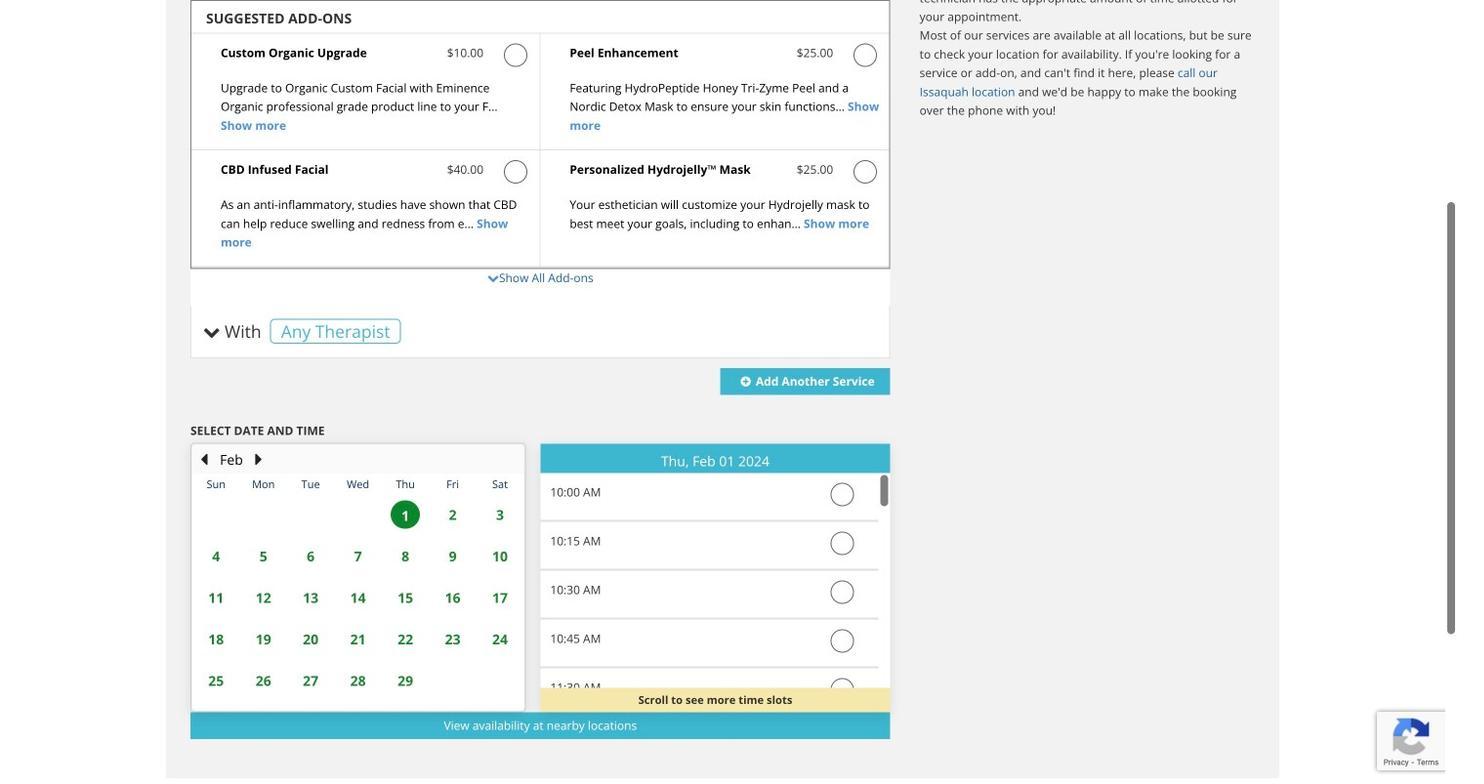 Task type: describe. For each thing, give the bounding box(es) containing it.
select day7 cell
[[382, 702, 429, 711]]

chevron down image
[[487, 272, 499, 284]]

select day28 cell
[[192, 494, 240, 536]]

select day31 cell
[[335, 494, 382, 536]]

60-minute custom facial add-ons group
[[191, 0, 891, 269]]

select day9 cell
[[477, 702, 524, 711]]

1 vertical spatial chec image
[[831, 483, 855, 507]]

select day30 cell
[[287, 494, 335, 536]]

select day3 cell
[[192, 702, 240, 711]]

select day6 cell
[[335, 702, 382, 711]]

select day29 cell
[[240, 494, 287, 536]]

2 vertical spatial chec image
[[831, 532, 855, 556]]

chec image inside 60-minute custom facial add-ons group
[[854, 43, 878, 67]]



Task type: locate. For each thing, give the bounding box(es) containing it.
select day8 cell
[[429, 702, 477, 711]]

group
[[541, 473, 879, 785]]

chec image
[[504, 43, 528, 67], [504, 160, 528, 184], [854, 160, 878, 184], [831, 581, 855, 604], [831, 630, 855, 653]]

0 vertical spatial chec image
[[854, 43, 878, 67]]

select day4 cell
[[240, 702, 287, 711]]

chec image
[[854, 43, 878, 67], [831, 483, 855, 507], [831, 532, 855, 556]]

select day5 cell
[[287, 702, 335, 711]]

heading
[[541, 454, 891, 469]]



Task type: vqa. For each thing, say whether or not it's contained in the screenshot.
Select Day10 cell
no



